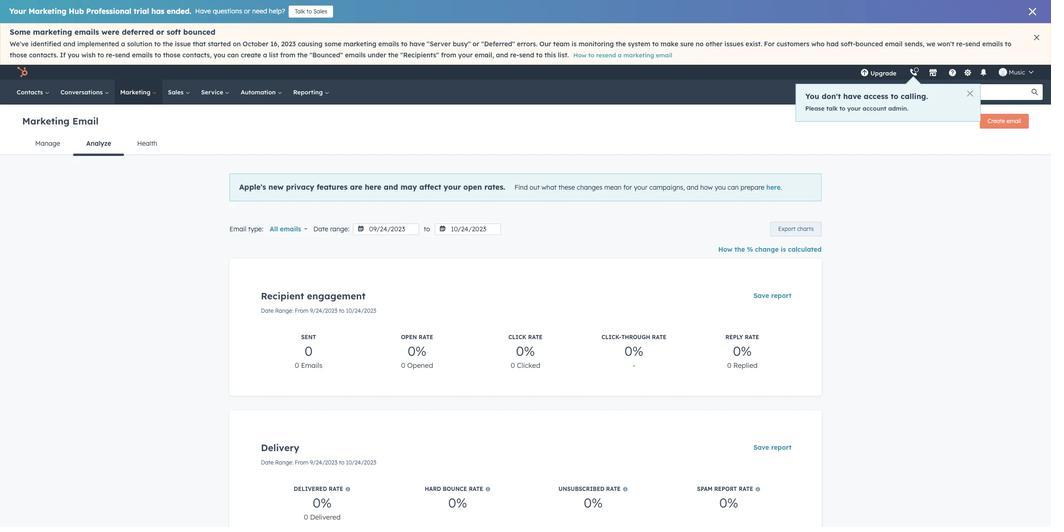 Task type: vqa. For each thing, say whether or not it's contained in the screenshot.


Task type: locate. For each thing, give the bounding box(es) containing it.
1 vertical spatial :
[[292, 459, 293, 466]]

date range : from 9/24/2023 to 10/24/2023 down recipient engagement
[[261, 307, 377, 314]]

need
[[252, 7, 267, 15]]

open
[[401, 334, 417, 341]]

save report button
[[748, 287, 798, 305], [748, 438, 798, 457]]

a down some marketing emails were deferred or soft bounced
[[121, 40, 125, 48]]

from down delivery
[[295, 459, 309, 466]]

2 date range : from 9/24/2023 to 10/24/2023 from the top
[[261, 459, 377, 466]]

or left "need"
[[244, 7, 250, 15]]

privacy
[[286, 182, 315, 192]]

1 horizontal spatial sales
[[314, 8, 327, 15]]

"bounced"
[[310, 51, 343, 59]]

2 horizontal spatial marketing
[[624, 51, 654, 59]]

0 horizontal spatial can
[[227, 51, 239, 59]]

1 vertical spatial save report button
[[748, 438, 798, 457]]

0 inside "reply rate 0% 0 replied"
[[728, 361, 732, 370]]

2 from from the left
[[441, 51, 457, 59]]

rate right bounce
[[469, 486, 484, 492]]

range down the recipient
[[275, 307, 292, 314]]

0 horizontal spatial or
[[156, 27, 164, 37]]

rate right spam
[[739, 486, 754, 492]]

1 vertical spatial marketing
[[120, 88, 152, 96]]

0% inside 0% 0 delivered
[[313, 495, 332, 511]]

help?
[[269, 7, 285, 15]]

range down delivery
[[275, 459, 292, 466]]

your left the account
[[848, 105, 861, 112]]

date for 0
[[261, 307, 274, 314]]

1 vertical spatial email
[[656, 51, 673, 59]]

0 horizontal spatial have
[[410, 40, 425, 48]]

1 horizontal spatial mm/dd/yyyy text field
[[435, 224, 501, 235]]

1 vertical spatial marketing
[[344, 40, 377, 48]]

menu item
[[903, 65, 905, 80]]

from
[[280, 51, 296, 59], [441, 51, 457, 59]]

here right prepare
[[767, 183, 781, 192]]

rate right through at the bottom
[[652, 334, 667, 341]]

1 vertical spatial date range : from 9/24/2023 to 10/24/2023
[[261, 459, 377, 466]]

apple's new privacy features are here and may affect your open rates.
[[239, 182, 506, 192]]

those down we've
[[10, 51, 27, 59]]

marketing for marketing email
[[22, 115, 70, 127]]

marketing inside banner
[[22, 115, 70, 127]]

all
[[270, 225, 278, 233]]

email
[[72, 115, 99, 127], [230, 225, 247, 233]]

spam
[[697, 486, 713, 492]]

0 horizontal spatial a
[[121, 40, 125, 48]]

issues
[[725, 40, 744, 48]]

1 : from the top
[[292, 307, 293, 314]]

help button
[[945, 65, 961, 80]]

you right if
[[68, 51, 80, 59]]

under
[[368, 51, 386, 59]]

date for 0%
[[261, 459, 274, 466]]

conversations
[[61, 88, 105, 96]]

find
[[515, 183, 528, 192]]

0 vertical spatial bounced
[[183, 27, 216, 37]]

date range : from 9/24/2023 to 10/24/2023 up delivered rate
[[261, 459, 377, 466]]

or inside your marketing hub professional trial has ended. have questions or need help?
[[244, 7, 250, 15]]

you right how
[[715, 183, 726, 192]]

send down the errors.
[[519, 51, 534, 59]]

search image
[[1032, 89, 1039, 95]]

1 10/24/2023 from the top
[[346, 307, 377, 314]]

your down busy"
[[458, 51, 473, 59]]

rates.
[[485, 182, 506, 192]]

date left range:
[[314, 225, 328, 233]]

0 vertical spatial 10/24/2023
[[346, 307, 377, 314]]

0 horizontal spatial marketing
[[33, 27, 72, 37]]

1 from from the top
[[295, 307, 309, 314]]

1 9/24/2023 from the top
[[310, 307, 338, 314]]

9/24/2023 for 0%
[[310, 459, 338, 466]]

can
[[227, 51, 239, 59], [728, 183, 739, 192]]

sales inside sales link
[[168, 88, 185, 96]]

marketing up identified at left
[[33, 27, 72, 37]]

can left prepare
[[728, 183, 739, 192]]

how right list.
[[574, 51, 587, 59]]

: down the recipient
[[292, 307, 293, 314]]

emails inside popup button
[[280, 225, 301, 233]]

marketing down system
[[624, 51, 654, 59]]

ended.
[[167, 6, 192, 16]]

the up how to resend a marketing email
[[616, 40, 626, 48]]

0 horizontal spatial mm/dd/yyyy text field
[[353, 224, 419, 235]]

rate right click
[[528, 334, 543, 341]]

save for 0
[[754, 292, 770, 300]]

range:
[[330, 225, 350, 233]]

1 vertical spatial report
[[772, 443, 792, 452]]

here right are
[[365, 182, 382, 192]]

a right resend
[[618, 51, 622, 59]]

bounced inside we've identified and implemented a solution to the issue that started on october 16, 2023 causing some marketing emails to have "server busy" or "deferred" errors. our team is monitoring the system to make sure no other issues exist. for customers who had soft-bounced email sends, we won't re-send emails to those contacts. if you wish to re-send emails to those contacts, you can create a list from the "bounced" emails under the "recipients" from your email, and re-send to this list.
[[856, 40, 884, 48]]

sales inside talk to sales button
[[314, 8, 327, 15]]

a left list
[[263, 51, 267, 59]]

0 vertical spatial save report
[[754, 292, 792, 300]]

had
[[827, 40, 839, 48]]

0 vertical spatial report
[[772, 292, 792, 300]]

some
[[325, 40, 342, 48]]

2 9/24/2023 from the top
[[310, 459, 338, 466]]

contacts link
[[11, 80, 55, 105]]

1 save report button from the top
[[748, 287, 798, 305]]

1 horizontal spatial here
[[767, 183, 781, 192]]

date down the recipient
[[261, 307, 274, 314]]

rate up 0% 0 delivered
[[329, 486, 343, 492]]

0 vertical spatial 9/24/2023
[[310, 307, 338, 314]]

delivered rate
[[294, 486, 343, 492]]

0 vertical spatial date range : from 9/24/2023 to 10/24/2023
[[261, 307, 377, 314]]

rate inside 'click rate 0% 0 clicked'
[[528, 334, 543, 341]]

marketing left sales link
[[120, 88, 152, 96]]

1 vertical spatial bounced
[[856, 40, 884, 48]]

0 vertical spatial have
[[410, 40, 425, 48]]

sales left service
[[168, 88, 185, 96]]

we've identified and implemented a solution to the issue that started on october 16, 2023 causing some marketing emails to have "server busy" or "deferred" errors. our team is monitoring the system to make sure no other issues exist. for customers who had soft-bounced email sends, we won't re-send emails to those contacts. if you wish to re-send emails to those contacts, you can create a list from the "bounced" emails under the "recipients" from your email, and re-send to this list.
[[10, 40, 1012, 59]]

can down on
[[227, 51, 239, 59]]

0% down bounce
[[449, 495, 467, 511]]

1 vertical spatial 9/24/2023
[[310, 459, 338, 466]]

from down 2023
[[280, 51, 296, 59]]

sales link
[[162, 80, 196, 105]]

1 vertical spatial or
[[156, 27, 164, 37]]

navigation
[[22, 132, 1029, 156]]

date range : from 9/24/2023 to 10/24/2023
[[261, 307, 377, 314], [261, 459, 377, 466]]

emails up the "implemented"
[[75, 27, 99, 37]]

how left %
[[719, 245, 733, 254]]

upgrade image
[[861, 69, 869, 77]]

1 horizontal spatial email
[[230, 225, 247, 233]]

questions
[[213, 7, 242, 15]]

2 range from the top
[[275, 459, 292, 466]]

9/24/2023
[[310, 307, 338, 314], [310, 459, 338, 466]]

0% up clicked
[[516, 343, 535, 359]]

busy"
[[453, 40, 471, 48]]

marketing up under
[[344, 40, 377, 48]]

the inside button
[[735, 245, 745, 254]]

emails up under
[[379, 40, 399, 48]]

marketing up manage button
[[22, 115, 70, 127]]

you down started
[[214, 51, 225, 59]]

2 save report from the top
[[754, 443, 792, 452]]

errors.
[[517, 40, 538, 48]]

these
[[559, 183, 575, 192]]

rate inside "reply rate 0% 0 replied"
[[745, 334, 760, 341]]

here
[[365, 182, 382, 192], [767, 183, 781, 192]]

0 vertical spatial can
[[227, 51, 239, 59]]

0 vertical spatial or
[[244, 7, 250, 15]]

10/24/2023
[[346, 307, 377, 314], [346, 459, 377, 466]]

2 horizontal spatial or
[[473, 40, 480, 48]]

is
[[572, 40, 577, 48], [781, 245, 786, 254]]

emails inside sent 0 0 emails
[[301, 361, 323, 370]]

apple's
[[239, 182, 266, 192]]

or left soft
[[156, 27, 164, 37]]

0 vertical spatial save
[[754, 292, 770, 300]]

2 horizontal spatial re-
[[957, 40, 966, 48]]

email right the 'create'
[[1007, 118, 1022, 125]]

"deferred"
[[482, 40, 515, 48]]

some marketing emails were deferred or soft bounced banner
[[0, 23, 1052, 65]]

2 horizontal spatial email
[[1007, 118, 1022, 125]]

1 vertical spatial sales
[[168, 88, 185, 96]]

create
[[988, 118, 1006, 125]]

the right under
[[388, 51, 399, 59]]

team
[[554, 40, 570, 48]]

rate right open on the left of the page
[[419, 334, 433, 341]]

0 vertical spatial sales
[[314, 8, 327, 15]]

we've
[[10, 40, 29, 48]]

bounced up upgrade image
[[856, 40, 884, 48]]

1 horizontal spatial have
[[844, 92, 862, 101]]

9/24/2023 down recipient engagement
[[310, 307, 338, 314]]

re- down the "implemented"
[[106, 51, 115, 59]]

the down causing
[[298, 51, 308, 59]]

2 save report button from the top
[[748, 438, 798, 457]]

0 horizontal spatial you
[[68, 51, 80, 59]]

wish
[[81, 51, 96, 59]]

1 range from the top
[[275, 307, 292, 314]]

: down delivery
[[292, 459, 293, 466]]

0 vertical spatial how
[[574, 51, 587, 59]]

those down issue
[[163, 51, 181, 59]]

2 vertical spatial marketing
[[624, 51, 654, 59]]

how inside button
[[719, 245, 733, 254]]

1 horizontal spatial marketing
[[344, 40, 377, 48]]

have inside we've identified and implemented a solution to the issue that started on october 16, 2023 causing some marketing emails to have "server busy" or "deferred" errors. our team is monitoring the system to make sure no other issues exist. for customers who had soft-bounced email sends, we won't re-send emails to those contacts. if you wish to re-send emails to those contacts, you can create a list from the "bounced" emails under the "recipients" from your email, and re-send to this list.
[[410, 40, 425, 48]]

email left type:
[[230, 225, 247, 233]]

2 vertical spatial date
[[261, 459, 274, 466]]

marketing inside we've identified and implemented a solution to the issue that started on october 16, 2023 causing some marketing emails to have "server busy" or "deferred" errors. our team is monitoring the system to make sure no other issues exist. for customers who had soft-bounced email sends, we won't re-send emails to those contacts. if you wish to re-send emails to those contacts, you can create a list from the "bounced" emails under the "recipients" from your email, and re-send to this list.
[[344, 40, 377, 48]]

0 vertical spatial email
[[72, 115, 99, 127]]

1 save report from the top
[[754, 292, 792, 300]]

0 horizontal spatial sales
[[168, 88, 185, 96]]

export charts button
[[771, 222, 822, 237]]

may
[[401, 182, 417, 192]]

have
[[195, 7, 211, 15]]

1 horizontal spatial or
[[244, 7, 250, 15]]

no
[[696, 40, 704, 48]]

0 horizontal spatial how
[[574, 51, 587, 59]]

some
[[10, 27, 31, 37]]

1 horizontal spatial bounced
[[856, 40, 884, 48]]

have
[[410, 40, 425, 48], [844, 92, 862, 101]]

emails down sent
[[301, 361, 323, 370]]

how
[[574, 51, 587, 59], [719, 245, 733, 254]]

1 horizontal spatial re-
[[510, 51, 519, 59]]

a
[[121, 40, 125, 48], [263, 51, 267, 59], [618, 51, 622, 59]]

1 horizontal spatial from
[[441, 51, 457, 59]]

upgrade
[[871, 69, 897, 77]]

bounced
[[183, 27, 216, 37], [856, 40, 884, 48]]

date down delivery
[[261, 459, 274, 466]]

1 those from the left
[[10, 51, 27, 59]]

1 date range : from 9/24/2023 to 10/24/2023 from the top
[[261, 307, 377, 314]]

10/24/2023 for 0
[[346, 307, 377, 314]]

email down make
[[656, 51, 673, 59]]

1 vertical spatial have
[[844, 92, 862, 101]]

0
[[305, 343, 313, 359], [295, 361, 299, 370], [401, 361, 406, 370], [511, 361, 515, 370], [728, 361, 732, 370], [304, 513, 308, 522]]

re-
[[957, 40, 966, 48], [106, 51, 115, 59], [510, 51, 519, 59]]

emails up notifications dropdown button
[[983, 40, 1004, 48]]

2 vertical spatial report
[[715, 486, 737, 492]]

or up email,
[[473, 40, 480, 48]]

send right won't
[[966, 40, 981, 48]]

hubspot image
[[17, 67, 28, 78]]

account
[[863, 105, 887, 112]]

email up analyze
[[72, 115, 99, 127]]

is right change
[[781, 245, 786, 254]]

1 save from the top
[[754, 292, 770, 300]]

manage button
[[22, 132, 73, 155]]

notifications image
[[980, 69, 988, 77]]

email left sends,
[[885, 40, 903, 48]]

0 vertical spatial from
[[295, 307, 309, 314]]

marketing email banner
[[22, 111, 1029, 132]]

bounced up that
[[183, 27, 216, 37]]

9/24/2023 up delivered rate
[[310, 459, 338, 466]]

2 vertical spatial email
[[1007, 118, 1022, 125]]

save report for 0
[[754, 292, 792, 300]]

have up "recipients"
[[410, 40, 425, 48]]

0 vertical spatial save report button
[[748, 287, 798, 305]]

to
[[307, 8, 312, 15], [154, 40, 161, 48], [401, 40, 408, 48], [653, 40, 659, 48], [1005, 40, 1012, 48], [98, 51, 104, 59], [155, 51, 161, 59], [536, 51, 543, 59], [589, 51, 595, 59], [891, 92, 899, 101], [840, 105, 846, 112], [424, 225, 430, 233], [339, 307, 345, 314], [339, 459, 345, 466]]

mm/dd/yyyy text field down open
[[435, 224, 501, 235]]

0 vertical spatial range
[[275, 307, 292, 314]]

from down recipient engagement
[[295, 307, 309, 314]]

0% 0 delivered
[[304, 495, 341, 522]]

and left may
[[384, 182, 398, 192]]

2 vertical spatial or
[[473, 40, 480, 48]]

re- right won't
[[957, 40, 966, 48]]

talk
[[295, 8, 305, 15]]

contacts,
[[183, 51, 212, 59]]

: for 0%
[[292, 459, 293, 466]]

emails right all
[[280, 225, 301, 233]]

10/24/2023 for 0%
[[346, 459, 377, 466]]

1 vertical spatial is
[[781, 245, 786, 254]]

from down the "server
[[441, 51, 457, 59]]

and
[[63, 40, 75, 48], [496, 51, 508, 59], [384, 182, 398, 192], [687, 183, 699, 192]]

Search HubSpot search field
[[922, 84, 1035, 100]]

0% up the opened at the bottom of the page
[[408, 343, 427, 359]]

0 horizontal spatial from
[[280, 51, 296, 59]]

music button
[[994, 65, 1040, 80]]

1 vertical spatial how
[[719, 245, 733, 254]]

0% down delivered rate
[[313, 495, 332, 511]]

have inside you don't have access to calling. please talk to your account admin.
[[844, 92, 862, 101]]

0 horizontal spatial those
[[10, 51, 27, 59]]

1 horizontal spatial is
[[781, 245, 786, 254]]

0 inside 'click rate 0% 0 clicked'
[[511, 361, 515, 370]]

hard
[[425, 486, 441, 492]]

is right team
[[572, 40, 577, 48]]

the left %
[[735, 245, 745, 254]]

marketing left hub
[[29, 6, 66, 16]]

send down solution
[[115, 51, 130, 59]]

export charts
[[779, 225, 814, 232]]

2 vertical spatial marketing
[[22, 115, 70, 127]]

rate right reply
[[745, 334, 760, 341]]

1 horizontal spatial send
[[519, 51, 534, 59]]

can inside we've identified and implemented a solution to the issue that started on october 16, 2023 causing some marketing emails to have "server busy" or "deferred" errors. our team is monitoring the system to make sure no other issues exist. for customers who had soft-bounced email sends, we won't re-send emails to those contacts. if you wish to re-send emails to those contacts, you can create a list from the "bounced" emails under the "recipients" from your email, and re-send to this list.
[[227, 51, 239, 59]]

resend
[[596, 51, 616, 59]]

issue
[[175, 40, 191, 48]]

0% down through at the bottom
[[625, 343, 644, 359]]

have right the don't
[[844, 92, 862, 101]]

2 from from the top
[[295, 459, 309, 466]]

access
[[864, 92, 889, 101]]

MM/DD/YYYY text field
[[353, 224, 419, 235], [435, 224, 501, 235]]

0 vertical spatial marketing
[[29, 6, 66, 16]]

other
[[706, 40, 723, 48]]

: for 0
[[292, 307, 293, 314]]

marketing
[[33, 27, 72, 37], [344, 40, 377, 48], [624, 51, 654, 59]]

your inside you don't have access to calling. please talk to your account admin.
[[848, 105, 861, 112]]

0%
[[408, 343, 427, 359], [516, 343, 535, 359], [625, 343, 644, 359], [733, 343, 752, 359], [313, 495, 332, 511], [449, 495, 467, 511], [584, 495, 603, 511], [720, 495, 739, 511]]

1 horizontal spatial can
[[728, 183, 739, 192]]

who
[[812, 40, 825, 48]]

0 vertical spatial :
[[292, 307, 293, 314]]

2 10/24/2023 from the top
[[346, 459, 377, 466]]

how the % change is calculated button
[[719, 244, 822, 255]]

0 vertical spatial is
[[572, 40, 577, 48]]

mm/dd/yyyy text field down apple's new privacy features are here and may affect your open rates.
[[353, 224, 419, 235]]

sales right talk
[[314, 8, 327, 15]]

1 from from the left
[[280, 51, 296, 59]]

0 horizontal spatial is
[[572, 40, 577, 48]]

new
[[269, 182, 284, 192]]

how
[[701, 183, 713, 192]]

how to resend a marketing email link
[[574, 51, 673, 59]]

1 vertical spatial date
[[261, 307, 274, 314]]

how inside some marketing emails were deferred or soft bounced banner
[[574, 51, 587, 59]]

re- down the errors.
[[510, 51, 519, 59]]

health
[[137, 139, 157, 148]]

1 vertical spatial range
[[275, 459, 292, 466]]

1 vertical spatial from
[[295, 459, 309, 466]]

1 vertical spatial save
[[754, 443, 770, 452]]

0 horizontal spatial email
[[72, 115, 99, 127]]

range for 0
[[275, 307, 292, 314]]

1 horizontal spatial email
[[885, 40, 903, 48]]

save report
[[754, 292, 792, 300], [754, 443, 792, 452]]

click-
[[602, 334, 622, 341]]

settings image
[[964, 69, 973, 77]]

engagement
[[307, 290, 366, 302]]

2 : from the top
[[292, 459, 293, 466]]

0 vertical spatial email
[[885, 40, 903, 48]]

1 vertical spatial save report
[[754, 443, 792, 452]]

0% up replied
[[733, 343, 752, 359]]

2 save from the top
[[754, 443, 770, 452]]

1 horizontal spatial those
[[163, 51, 181, 59]]

out
[[530, 183, 540, 192]]

open
[[464, 182, 482, 192]]

email type:
[[230, 225, 263, 233]]

1 vertical spatial 10/24/2023
[[346, 459, 377, 466]]

from for 0
[[295, 307, 309, 314]]

1 horizontal spatial how
[[719, 245, 733, 254]]

sends,
[[905, 40, 925, 48]]



Task type: describe. For each thing, give the bounding box(es) containing it.
contacts.
[[29, 51, 58, 59]]

how for how the % change is calculated
[[719, 245, 733, 254]]

hard bounce rate
[[425, 486, 484, 492]]

to inside button
[[307, 8, 312, 15]]

click-through rate 0% -
[[602, 334, 667, 370]]

clicked
[[517, 361, 541, 370]]

0 horizontal spatial bounced
[[183, 27, 216, 37]]

notifications button
[[976, 65, 992, 80]]

hub
[[69, 6, 84, 16]]

from for 0%
[[295, 459, 309, 466]]

2 horizontal spatial send
[[966, 40, 981, 48]]

delivery
[[261, 442, 300, 454]]

0 inside 0% 0 delivered
[[304, 513, 308, 522]]

all emails
[[270, 225, 301, 233]]

create email
[[988, 118, 1022, 125]]

rate inside click-through rate 0% -
[[652, 334, 667, 341]]

settings link
[[963, 67, 974, 77]]

click rate 0% 0 clicked
[[509, 334, 543, 370]]

delivered
[[310, 513, 341, 522]]

0% down unsubscribed rate at the bottom
[[584, 495, 603, 511]]

0% inside 'click rate 0% 0 clicked'
[[516, 343, 535, 359]]

email inside we've identified and implemented a solution to the issue that started on october 16, 2023 causing some marketing emails to have "server busy" or "deferred" errors. our team is monitoring the system to make sure no other issues exist. for customers who had soft-bounced email sends, we won't re-send emails to those contacts. if you wish to re-send emails to those contacts, you can create a list from the "bounced" emails under the "recipients" from your email, and re-send to this list.
[[885, 40, 903, 48]]

2023
[[281, 40, 296, 48]]

the down soft
[[163, 40, 173, 48]]

16,
[[271, 40, 279, 48]]

if
[[60, 51, 66, 59]]

date range : from 9/24/2023 to 10/24/2023 for 0%
[[261, 459, 377, 466]]

report for 0%
[[772, 443, 792, 452]]

or inside we've identified and implemented a solution to the issue that started on october 16, 2023 causing some marketing emails to have "server busy" or "deferred" errors. our team is monitoring the system to make sure no other issues exist. for customers who had soft-bounced email sends, we won't re-send emails to those contacts. if you wish to re-send emails to those contacts, you can create a list from the "bounced" emails under the "recipients" from your email, and re-send to this list.
[[473, 40, 480, 48]]

you don't have access to calling. menu
[[796, 65, 1041, 122]]

and up if
[[63, 40, 75, 48]]

1 horizontal spatial a
[[263, 51, 267, 59]]

0% inside click-through rate 0% -
[[625, 343, 644, 359]]

please
[[806, 105, 825, 112]]

delivered
[[294, 486, 327, 492]]

open rate 0% 0 opened
[[401, 334, 433, 370]]

automation link
[[235, 80, 288, 105]]

unsubscribed
[[559, 486, 605, 492]]

system
[[628, 40, 651, 48]]

greg robinson image
[[999, 68, 1008, 76]]

-
[[633, 361, 636, 370]]

close image
[[1029, 8, 1037, 15]]

contacts
[[17, 88, 45, 96]]

0% inside open rate 0% 0 opened
[[408, 343, 427, 359]]

emails left under
[[345, 51, 366, 59]]

don't
[[822, 92, 841, 101]]

0 horizontal spatial re-
[[106, 51, 115, 59]]

what
[[542, 183, 557, 192]]

your right for
[[634, 183, 648, 192]]

rate right unsubscribed
[[607, 486, 621, 492]]

0 horizontal spatial here
[[365, 182, 382, 192]]

manage
[[35, 139, 60, 148]]

your inside we've identified and implemented a solution to the issue that started on october 16, 2023 causing some marketing emails to have "server busy" or "deferred" errors. our team is monitoring the system to make sure no other issues exist. for customers who had soft-bounced email sends, we won't re-send emails to those contacts. if you wish to re-send emails to those contacts, you can create a list from the "bounced" emails under the "recipients" from your email, and re-send to this list.
[[458, 51, 473, 59]]

and left how
[[687, 183, 699, 192]]

your left open
[[444, 182, 461, 192]]

replied
[[734, 361, 758, 370]]

identified
[[31, 40, 61, 48]]

0 inside open rate 0% 0 opened
[[401, 361, 406, 370]]

how the % change is calculated
[[719, 245, 822, 254]]

9/24/2023 for 0
[[310, 307, 338, 314]]

navigation containing manage
[[22, 132, 1029, 156]]

prepare
[[741, 183, 765, 192]]

rate inside open rate 0% 0 opened
[[419, 334, 433, 341]]

list
[[269, 51, 278, 59]]

through
[[622, 334, 651, 341]]

calling icon image
[[910, 69, 918, 77]]

date range : from 9/24/2023 to 10/24/2023 for 0
[[261, 307, 377, 314]]

close banner icon image
[[1035, 35, 1040, 40]]

email inside the marketing email banner
[[72, 115, 99, 127]]

recipient engagement
[[261, 290, 366, 302]]

save report button for 0%
[[748, 438, 798, 457]]

type:
[[248, 225, 263, 233]]

2 mm/dd/yyyy text field from the left
[[435, 224, 501, 235]]

%
[[747, 245, 753, 254]]

1 vertical spatial can
[[728, 183, 739, 192]]

emails down solution
[[132, 51, 153, 59]]

automation
[[241, 88, 278, 96]]

our
[[540, 40, 552, 48]]

save for 0%
[[754, 443, 770, 452]]

talk to sales
[[295, 8, 327, 15]]

all emails button
[[267, 220, 308, 238]]

help image
[[949, 69, 957, 77]]

that
[[193, 40, 206, 48]]

1 mm/dd/yyyy text field from the left
[[353, 224, 419, 235]]

exist.
[[746, 40, 763, 48]]

reporting
[[293, 88, 325, 96]]

calculated
[[788, 245, 822, 254]]

analyze
[[86, 139, 111, 148]]

save report for 0%
[[754, 443, 792, 452]]

2 horizontal spatial a
[[618, 51, 622, 59]]

you
[[806, 92, 820, 101]]

find out what these changes mean for your campaigns, and how you can prepare here .
[[515, 183, 783, 192]]

0 vertical spatial marketing
[[33, 27, 72, 37]]

how for how to resend a marketing email
[[574, 51, 587, 59]]

service link
[[196, 80, 235, 105]]

is inside button
[[781, 245, 786, 254]]

causing
[[298, 40, 323, 48]]

range for 0%
[[275, 459, 292, 466]]

opened
[[407, 361, 433, 370]]

service
[[201, 88, 225, 96]]

customers
[[777, 40, 810, 48]]

here link
[[767, 183, 781, 192]]

and down "deferred"
[[496, 51, 508, 59]]

for
[[624, 183, 632, 192]]

report for 0
[[772, 292, 792, 300]]

charts
[[798, 225, 814, 232]]

1 horizontal spatial you
[[214, 51, 225, 59]]

sent 0 0 emails
[[295, 334, 323, 370]]

0% inside "reply rate 0% 0 replied"
[[733, 343, 752, 359]]

0 vertical spatial date
[[314, 225, 328, 233]]

campaigns,
[[650, 183, 685, 192]]

email inside "create email" "button"
[[1007, 118, 1022, 125]]

"recipients"
[[401, 51, 439, 59]]

0% down spam report rate
[[720, 495, 739, 511]]

0 horizontal spatial email
[[656, 51, 673, 59]]

some marketing emails were deferred or soft bounced
[[10, 27, 216, 37]]

0 horizontal spatial send
[[115, 51, 130, 59]]

save report button for 0
[[748, 287, 798, 305]]

2 those from the left
[[163, 51, 181, 59]]

marketplaces image
[[929, 69, 938, 77]]

menu item inside you don't have access to calling. menu
[[903, 65, 905, 80]]

your marketing hub professional trial has ended. have questions or need help?
[[9, 6, 285, 16]]

bounce
[[443, 486, 467, 492]]

were
[[102, 27, 119, 37]]

change
[[755, 245, 779, 254]]

started
[[208, 40, 231, 48]]

calling.
[[901, 92, 929, 101]]

affect
[[420, 182, 441, 192]]

trial
[[134, 6, 149, 16]]

on
[[233, 40, 241, 48]]

is inside we've identified and implemented a solution to the issue that started on october 16, 2023 causing some marketing emails to have "server busy" or "deferred" errors. our team is monitoring the system to make sure no other issues exist. for customers who had soft-bounced email sends, we won't re-send emails to those contacts. if you wish to re-send emails to those contacts, you can create a list from the "bounced" emails under the "recipients" from your email, and re-send to this list.
[[572, 40, 577, 48]]

marketing for marketing link
[[120, 88, 152, 96]]

for
[[764, 40, 775, 48]]

1 vertical spatial email
[[230, 225, 247, 233]]

implemented
[[77, 40, 119, 48]]

.
[[781, 183, 783, 192]]

are
[[350, 182, 363, 192]]

2 horizontal spatial you
[[715, 183, 726, 192]]



